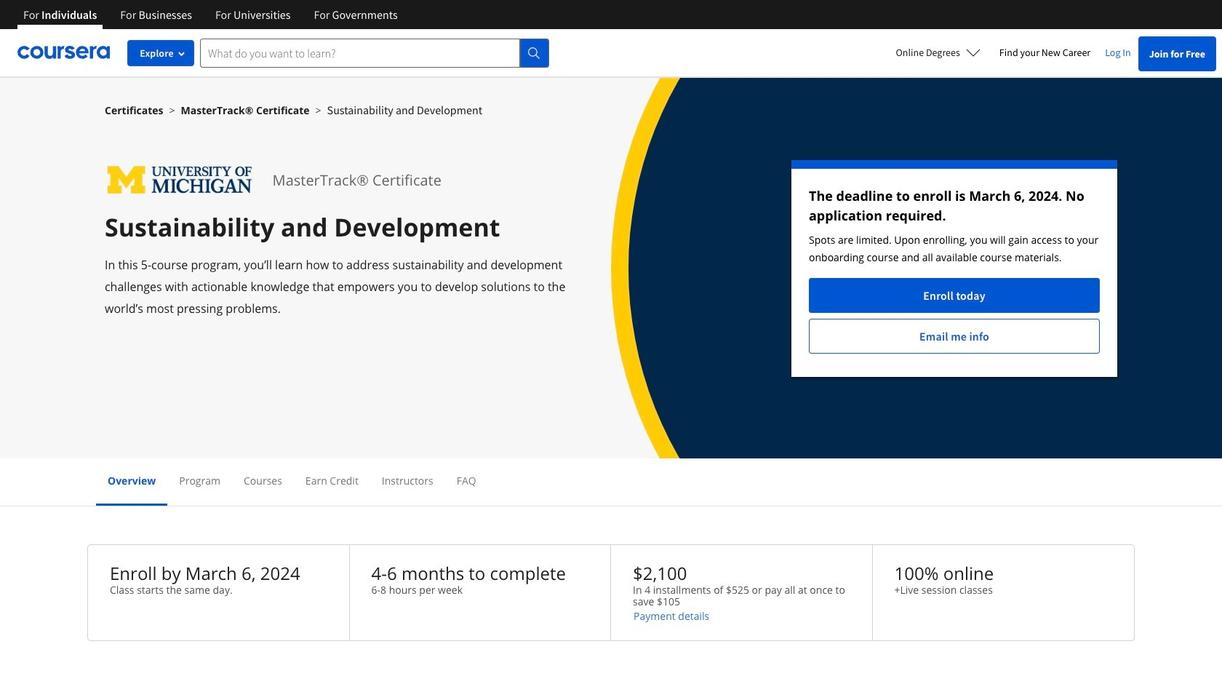 Task type: locate. For each thing, give the bounding box(es) containing it.
coursera image
[[17, 41, 110, 64]]

None search field
[[200, 38, 549, 67]]

banner navigation
[[12, 0, 409, 29]]

status
[[792, 160, 1118, 377]]

university of michigan image
[[105, 160, 255, 200]]



Task type: vqa. For each thing, say whether or not it's contained in the screenshot.
Certificate Menu element
yes



Task type: describe. For each thing, give the bounding box(es) containing it.
What do you want to learn? text field
[[200, 38, 520, 67]]

certificate menu element
[[96, 458, 1127, 506]]



